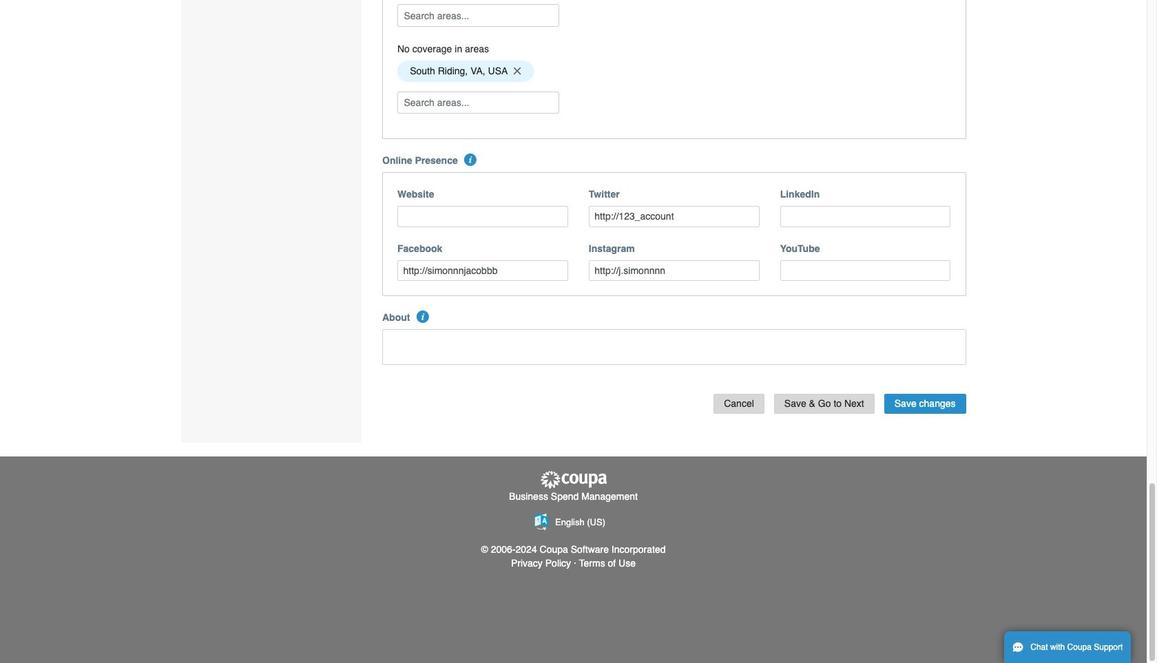 Task type: describe. For each thing, give the bounding box(es) containing it.
coupa supplier portal image
[[539, 470, 608, 490]]

2 search areas... text field from the top
[[399, 92, 558, 113]]

selected areas list box
[[393, 57, 956, 85]]

additional information image
[[417, 311, 429, 323]]



Task type: vqa. For each thing, say whether or not it's contained in the screenshot.
Coupa Supplier Portal image
yes



Task type: locate. For each thing, give the bounding box(es) containing it.
Search areas... text field
[[399, 5, 558, 26], [399, 92, 558, 113]]

option inside selected areas list box
[[397, 61, 534, 82]]

None text field
[[397, 206, 568, 227], [780, 206, 951, 227], [397, 260, 568, 281], [589, 260, 760, 281], [397, 206, 568, 227], [780, 206, 951, 227], [397, 260, 568, 281], [589, 260, 760, 281]]

1 search areas... text field from the top
[[399, 5, 558, 26]]

1 vertical spatial search areas... text field
[[399, 92, 558, 113]]

0 vertical spatial search areas... text field
[[399, 5, 558, 26]]

None text field
[[589, 206, 760, 227], [780, 260, 951, 281], [382, 329, 966, 365], [589, 206, 760, 227], [780, 260, 951, 281], [382, 329, 966, 365]]

option
[[397, 61, 534, 82]]

additional information image
[[464, 154, 477, 166]]



